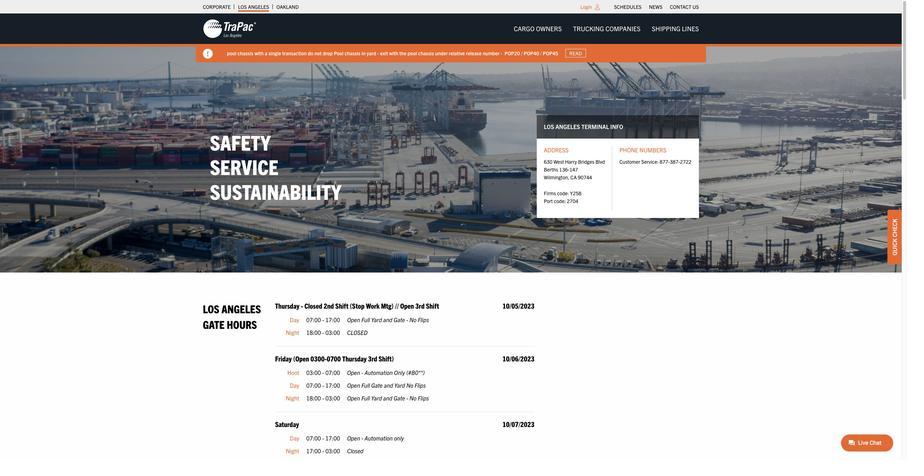 Task type: describe. For each thing, give the bounding box(es) containing it.
quick
[[891, 238, 899, 255]]

90744
[[578, 174, 592, 181]]

terminal
[[582, 123, 609, 130]]

wilmington,
[[544, 174, 570, 181]]

03:00 - 07:00
[[306, 369, 340, 376]]

2 full from the top
[[361, 382, 370, 389]]

release
[[466, 50, 482, 56]]

0 horizontal spatial 3rd
[[368, 354, 377, 363]]

trucking
[[573, 24, 604, 33]]

cargo
[[514, 24, 535, 33]]

only
[[394, 435, 404, 442]]

los angeles
[[238, 4, 269, 10]]

mtg)
[[381, 301, 394, 310]]

shipping
[[652, 24, 681, 33]]

exit
[[380, 50, 388, 56]]

angeles for los angeles gate hours
[[222, 302, 261, 316]]

(stop
[[350, 301, 365, 310]]

menu bar containing schedules
[[611, 2, 703, 12]]

firms code:  y258 port code:  2704
[[544, 190, 582, 204]]

open - automation only
[[347, 435, 404, 442]]

1 / from the left
[[521, 50, 523, 56]]

ca
[[571, 174, 577, 181]]

customer
[[620, 158, 640, 165]]

1 vertical spatial yard
[[394, 382, 405, 389]]

saturday
[[275, 420, 299, 429]]

west
[[554, 158, 564, 165]]

login
[[581, 4, 592, 10]]

1 shift from the left
[[335, 301, 349, 310]]

not
[[315, 50, 322, 56]]

07:00 - 17:00 for thursday - closed 2nd shift (stop work mtg) // open 3rd shift
[[306, 316, 340, 323]]

17:00 for open full gate and yard no flips
[[326, 382, 340, 389]]

0 vertical spatial 3rd
[[416, 301, 425, 310]]

3 chassis from the left
[[418, 50, 434, 56]]

news link
[[649, 2, 663, 12]]

light image
[[595, 4, 600, 10]]

los angeles link
[[238, 2, 269, 12]]

gate down // at the left of page
[[394, 316, 405, 323]]

read
[[570, 50, 582, 56]]

pop20
[[505, 50, 520, 56]]

2 shift from the left
[[426, 301, 439, 310]]

2 07:00 - 17:00 from the top
[[306, 382, 340, 389]]

phone
[[620, 146, 639, 153]]

387-
[[670, 158, 680, 165]]

contact us
[[670, 4, 699, 10]]

18:00 - 03:00 for closed
[[306, 329, 340, 336]]

safety
[[210, 129, 271, 155]]

03:00 for open full yard and gate - no flips
[[326, 394, 340, 401]]

quick check link
[[888, 210, 902, 264]]

quick check
[[891, 219, 899, 255]]

owners
[[536, 24, 562, 33]]

flips for 18:00 - 03:00
[[418, 394, 429, 401]]

day for thursday - closed 2nd shift (stop work mtg) // open 3rd shift
[[290, 316, 299, 323]]

0 vertical spatial and
[[383, 316, 392, 323]]

automation for friday  (open 0300-0700 thursday 3rd shift)
[[365, 369, 393, 376]]

companies
[[606, 24, 641, 33]]

address
[[544, 146, 569, 153]]

pop40
[[524, 50, 539, 56]]

pool chassis with a single transaction  do not drop pool chassis in yard -  exit with the pool chassis under relative release number -  pop20 / pop40 / pop45
[[227, 50, 558, 56]]

shift)
[[379, 354, 394, 363]]

hoot
[[287, 369, 299, 376]]

07:00 for open - automation only
[[306, 435, 321, 442]]

only
[[394, 369, 405, 376]]

877-
[[660, 158, 670, 165]]

corporate
[[203, 4, 231, 10]]

open full gate and yard no flips
[[347, 382, 426, 389]]

136-
[[559, 166, 570, 173]]

los angeles image
[[203, 19, 256, 39]]

10/06/2023
[[503, 354, 535, 363]]

17:00 for open - automation only
[[326, 435, 340, 442]]

1 horizontal spatial closed
[[347, 447, 364, 454]]

los for los angeles gate hours
[[203, 302, 219, 316]]

berths
[[544, 166, 558, 173]]

gate inside los angeles gate hours
[[203, 317, 225, 331]]

1 vertical spatial no
[[406, 382, 413, 389]]

do
[[308, 50, 313, 56]]

cargo owners link
[[508, 22, 568, 36]]

cargo owners
[[514, 24, 562, 33]]

friday
[[275, 354, 292, 363]]

blvd
[[596, 158, 605, 165]]

2 chassis from the left
[[345, 50, 361, 56]]

lines
[[682, 24, 699, 33]]

service
[[210, 154, 279, 179]]

sustainability
[[210, 178, 341, 204]]

2704
[[567, 198, 579, 204]]

(open
[[293, 354, 309, 363]]

hours
[[227, 317, 257, 331]]

gate down open full gate and yard no flips at the left of page
[[394, 394, 405, 401]]

2 night from the top
[[286, 394, 299, 401]]

los angeles terminal info
[[544, 123, 623, 130]]

2722
[[680, 158, 692, 165]]

17:00 - 03:00
[[306, 447, 340, 454]]

check
[[891, 219, 899, 237]]

los for los angeles terminal info
[[544, 123, 554, 130]]

friday  (open 0300-0700 thursday 3rd shift)
[[275, 354, 394, 363]]

open - automation only (#b0**)
[[347, 369, 425, 376]]

work
[[366, 301, 380, 310]]

07:00 for open full gate and yard no flips
[[306, 382, 321, 389]]

numbers
[[640, 146, 667, 153]]

2 vertical spatial and
[[383, 394, 392, 401]]

03:00 for closed
[[326, 329, 340, 336]]

los for los angeles
[[238, 4, 247, 10]]

1 vertical spatial code:
[[554, 198, 566, 204]]

yard
[[367, 50, 376, 56]]

schedules link
[[614, 2, 642, 12]]

in
[[362, 50, 366, 56]]

1 pool from the left
[[227, 50, 236, 56]]

contact us link
[[670, 2, 699, 12]]

07:00 for open full yard and gate - no flips
[[306, 316, 321, 323]]

login link
[[581, 4, 592, 10]]

pool
[[334, 50, 344, 56]]

safety service sustainability
[[210, 129, 341, 204]]



Task type: locate. For each thing, give the bounding box(es) containing it.
night down saturday
[[286, 447, 299, 454]]

2 automation from the top
[[365, 435, 393, 442]]

1 vertical spatial and
[[384, 382, 393, 389]]

open full yard and gate - no flips down open full gate and yard no flips at the left of page
[[347, 394, 429, 401]]

shift
[[335, 301, 349, 310], [426, 301, 439, 310]]

night for saturday
[[286, 447, 299, 454]]

1 18:00 - 03:00 from the top
[[306, 329, 340, 336]]

angeles inside los angeles gate hours
[[222, 302, 261, 316]]

no for 18:00 - 03:00
[[410, 394, 417, 401]]

yard for 03:00
[[371, 394, 382, 401]]

automation for saturday
[[365, 435, 393, 442]]

trucking companies link
[[568, 22, 646, 36]]

info
[[611, 123, 623, 130]]

07:00 - 17:00
[[306, 316, 340, 323], [306, 382, 340, 389], [306, 435, 340, 442]]

no
[[410, 316, 417, 323], [406, 382, 413, 389], [410, 394, 417, 401]]

1 vertical spatial 18:00 - 03:00
[[306, 394, 340, 401]]

y258
[[570, 190, 582, 196]]

1 day from the top
[[290, 316, 299, 323]]

1 open full yard and gate - no flips from the top
[[347, 316, 429, 323]]

pool right solid image
[[227, 50, 236, 56]]

oakland link
[[277, 2, 299, 12]]

full
[[361, 316, 370, 323], [361, 382, 370, 389], [361, 394, 370, 401]]

10/07/2023
[[503, 420, 535, 429]]

0 horizontal spatial with
[[255, 50, 264, 56]]

angeles up hours at the bottom left
[[222, 302, 261, 316]]

1 automation from the top
[[365, 369, 393, 376]]

1 vertical spatial 18:00
[[306, 394, 321, 401]]

1 horizontal spatial 3rd
[[416, 301, 425, 310]]

angeles for los angeles
[[248, 4, 269, 10]]

customer service: 877-387-2722
[[620, 158, 692, 165]]

2 vertical spatial night
[[286, 447, 299, 454]]

0 vertical spatial no
[[410, 316, 417, 323]]

pool
[[227, 50, 236, 56], [408, 50, 417, 56]]

0 horizontal spatial closed
[[305, 301, 322, 310]]

port
[[544, 198, 553, 204]]

630 west harry bridges blvd berths 136-147 wilmington, ca 90744
[[544, 158, 605, 181]]

3rd right // at the left of page
[[416, 301, 425, 310]]

and
[[383, 316, 392, 323], [384, 382, 393, 389], [383, 394, 392, 401]]

yard down open full gate and yard no flips at the left of page
[[371, 394, 382, 401]]

2 horizontal spatial los
[[544, 123, 554, 130]]

0 vertical spatial angeles
[[248, 4, 269, 10]]

2 vertical spatial day
[[290, 435, 299, 442]]

drop
[[323, 50, 333, 56]]

open
[[400, 301, 414, 310], [347, 316, 360, 323], [347, 369, 360, 376], [347, 382, 360, 389], [347, 394, 360, 401], [347, 435, 360, 442]]

flips
[[418, 316, 429, 323], [415, 382, 426, 389], [418, 394, 429, 401]]

0 vertical spatial night
[[286, 329, 299, 336]]

0 vertical spatial open full yard and gate - no flips
[[347, 316, 429, 323]]

open full yard and gate - no flips for 17:00
[[347, 316, 429, 323]]

1 vertical spatial 3rd
[[368, 354, 377, 363]]

07:00 - 17:00 up 17:00 - 03:00
[[306, 435, 340, 442]]

gate
[[394, 316, 405, 323], [203, 317, 225, 331], [371, 382, 383, 389], [394, 394, 405, 401]]

yard down only
[[394, 382, 405, 389]]

flips for 07:00 - 17:00
[[418, 316, 429, 323]]

single
[[269, 50, 281, 56]]

open full yard and gate - no flips
[[347, 316, 429, 323], [347, 394, 429, 401]]

147
[[570, 166, 578, 173]]

1 vertical spatial menu bar
[[508, 22, 705, 36]]

3rd
[[416, 301, 425, 310], [368, 354, 377, 363]]

yard for 17:00
[[371, 316, 382, 323]]

night
[[286, 329, 299, 336], [286, 394, 299, 401], [286, 447, 299, 454]]

2 horizontal spatial chassis
[[418, 50, 434, 56]]

1 chassis from the left
[[238, 50, 253, 56]]

under
[[435, 50, 448, 56]]

full down the open - automation only (#b0**)
[[361, 382, 370, 389]]

open full yard and gate - no flips down "mtg)"
[[347, 316, 429, 323]]

no for 07:00 - 17:00
[[410, 316, 417, 323]]

menu bar containing cargo owners
[[508, 22, 705, 36]]

0 vertical spatial full
[[361, 316, 370, 323]]

us
[[693, 4, 699, 10]]

2 day from the top
[[290, 382, 299, 389]]

1 full from the top
[[361, 316, 370, 323]]

2 / from the left
[[540, 50, 542, 56]]

1 with from the left
[[255, 50, 264, 56]]

and down open full gate and yard no flips at the left of page
[[383, 394, 392, 401]]

0300-
[[311, 354, 327, 363]]

night up (open
[[286, 329, 299, 336]]

0 vertical spatial 18:00
[[306, 329, 321, 336]]

1 vertical spatial 07:00 - 17:00
[[306, 382, 340, 389]]

3 full from the top
[[361, 394, 370, 401]]

0 vertical spatial 18:00 - 03:00
[[306, 329, 340, 336]]

18:00 - 03:00
[[306, 329, 340, 336], [306, 394, 340, 401]]

day for saturday
[[290, 435, 299, 442]]

1 horizontal spatial thursday
[[342, 354, 367, 363]]

0 horizontal spatial pool
[[227, 50, 236, 56]]

schedules
[[614, 4, 642, 10]]

night for thursday - closed 2nd shift (stop work mtg) // open 3rd shift
[[286, 329, 299, 336]]

18:00 for closed
[[306, 329, 321, 336]]

banner containing cargo owners
[[0, 13, 907, 62]]

10/05/2023
[[503, 301, 535, 310]]

0 vertical spatial day
[[290, 316, 299, 323]]

1 vertical spatial full
[[361, 382, 370, 389]]

2 18:00 from the top
[[306, 394, 321, 401]]

0 horizontal spatial shift
[[335, 301, 349, 310]]

0 vertical spatial closed
[[305, 301, 322, 310]]

2 vertical spatial yard
[[371, 394, 382, 401]]

a
[[265, 50, 267, 56]]

solid image
[[203, 49, 213, 59]]

0 vertical spatial 07:00 - 17:00
[[306, 316, 340, 323]]

2 vertical spatial flips
[[418, 394, 429, 401]]

angeles for los angeles terminal info
[[556, 123, 580, 130]]

shipping lines
[[652, 24, 699, 33]]

1 vertical spatial closed
[[347, 447, 364, 454]]

automation left only
[[365, 435, 393, 442]]

0 vertical spatial los
[[238, 4, 247, 10]]

firms
[[544, 190, 556, 196]]

1 18:00 from the top
[[306, 329, 321, 336]]

pool right the
[[408, 50, 417, 56]]

03:00 for closed
[[326, 447, 340, 454]]

0 vertical spatial yard
[[371, 316, 382, 323]]

0 vertical spatial automation
[[365, 369, 393, 376]]

service:
[[642, 158, 659, 165]]

18:00 - 03:00 down 03:00 - 07:00
[[306, 394, 340, 401]]

2 vertical spatial angeles
[[222, 302, 261, 316]]

1 vertical spatial los
[[544, 123, 554, 130]]

menu bar inside banner
[[508, 22, 705, 36]]

1 vertical spatial open full yard and gate - no flips
[[347, 394, 429, 401]]

angeles up address
[[556, 123, 580, 130]]

full down open full gate and yard no flips at the left of page
[[361, 394, 370, 401]]

18:00 down 03:00 - 07:00
[[306, 394, 321, 401]]

number
[[483, 50, 500, 56]]

angeles left oakland link
[[248, 4, 269, 10]]

trucking companies
[[573, 24, 641, 33]]

bridges
[[578, 158, 595, 165]]

//
[[395, 301, 399, 310]]

2 vertical spatial no
[[410, 394, 417, 401]]

with left a
[[255, 50, 264, 56]]

0 vertical spatial thursday
[[275, 301, 300, 310]]

18:00 - 03:00 for open full yard and gate - no flips
[[306, 394, 340, 401]]

los
[[238, 4, 247, 10], [544, 123, 554, 130], [203, 302, 219, 316]]

closed left the 2nd
[[305, 301, 322, 310]]

the
[[400, 50, 407, 56]]

chassis
[[238, 50, 253, 56], [345, 50, 361, 56], [418, 50, 434, 56]]

18:00 - 03:00 up 0300-
[[306, 329, 340, 336]]

07:00 - 17:00 down the 2nd
[[306, 316, 340, 323]]

and down the open - automation only (#b0**)
[[384, 382, 393, 389]]

1 horizontal spatial /
[[540, 50, 542, 56]]

18:00 up 0300-
[[306, 329, 321, 336]]

1 vertical spatial night
[[286, 394, 299, 401]]

1 07:00 - 17:00 from the top
[[306, 316, 340, 323]]

los angeles gate hours
[[203, 302, 261, 331]]

1 night from the top
[[286, 329, 299, 336]]

18:00 for open full yard and gate - no flips
[[306, 394, 321, 401]]

07:00 - 17:00 for saturday
[[306, 435, 340, 442]]

menu bar up the shipping
[[611, 2, 703, 12]]

1 vertical spatial day
[[290, 382, 299, 389]]

closed
[[305, 301, 322, 310], [347, 447, 364, 454]]

automation up open full gate and yard no flips at the left of page
[[365, 369, 393, 376]]

closed down open - automation only
[[347, 447, 364, 454]]

17:00
[[326, 316, 340, 323], [326, 382, 340, 389], [326, 435, 340, 442], [306, 447, 321, 454]]

harry
[[565, 158, 577, 165]]

menu bar
[[611, 2, 703, 12], [508, 22, 705, 36]]

2 18:00 - 03:00 from the top
[[306, 394, 340, 401]]

code: up 2704 in the top of the page
[[557, 190, 569, 196]]

1 horizontal spatial with
[[389, 50, 398, 56]]

3 night from the top
[[286, 447, 299, 454]]

contact
[[670, 4, 692, 10]]

banner
[[0, 13, 907, 62]]

17:00 for open full yard and gate - no flips
[[326, 316, 340, 323]]

0 horizontal spatial thursday
[[275, 301, 300, 310]]

/ left pop40 on the right of the page
[[521, 50, 523, 56]]

news
[[649, 4, 663, 10]]

full up closed
[[361, 316, 370, 323]]

read link
[[566, 49, 586, 57]]

chassis left a
[[238, 50, 253, 56]]

0700
[[327, 354, 341, 363]]

oakland
[[277, 4, 299, 10]]

los inside los angeles gate hours
[[203, 302, 219, 316]]

with left the
[[389, 50, 398, 56]]

night down "hoot"
[[286, 394, 299, 401]]

0 horizontal spatial chassis
[[238, 50, 253, 56]]

open full yard and gate - no flips for 03:00
[[347, 394, 429, 401]]

2nd
[[324, 301, 334, 310]]

yard down work
[[371, 316, 382, 323]]

1 horizontal spatial pool
[[408, 50, 417, 56]]

0 vertical spatial flips
[[418, 316, 429, 323]]

shipping lines link
[[646, 22, 705, 36]]

thursday - closed 2nd shift (stop work mtg) // open 3rd shift
[[275, 301, 439, 310]]

corporate link
[[203, 2, 231, 12]]

code: right 'port'
[[554, 198, 566, 204]]

gate left hours at the bottom left
[[203, 317, 225, 331]]

1 horizontal spatial shift
[[426, 301, 439, 310]]

2 vertical spatial 07:00 - 17:00
[[306, 435, 340, 442]]

transaction
[[282, 50, 307, 56]]

gate down the open - automation only (#b0**)
[[371, 382, 383, 389]]

pop45
[[543, 50, 558, 56]]

0 vertical spatial menu bar
[[611, 2, 703, 12]]

1 vertical spatial flips
[[415, 382, 426, 389]]

1 vertical spatial thursday
[[342, 354, 367, 363]]

chassis left in
[[345, 50, 361, 56]]

1 horizontal spatial chassis
[[345, 50, 361, 56]]

(#b0**)
[[406, 369, 425, 376]]

2 vertical spatial los
[[203, 302, 219, 316]]

0 horizontal spatial /
[[521, 50, 523, 56]]

1 vertical spatial angeles
[[556, 123, 580, 130]]

3 day from the top
[[290, 435, 299, 442]]

closed
[[347, 329, 368, 336]]

2 vertical spatial full
[[361, 394, 370, 401]]

0 vertical spatial code:
[[557, 190, 569, 196]]

code:
[[557, 190, 569, 196], [554, 198, 566, 204]]

07:00 - 17:00 down 03:00 - 07:00
[[306, 382, 340, 389]]

/ left pop45
[[540, 50, 542, 56]]

and down "mtg)"
[[383, 316, 392, 323]]

1 vertical spatial automation
[[365, 435, 393, 442]]

630
[[544, 158, 553, 165]]

0 horizontal spatial los
[[203, 302, 219, 316]]

2 pool from the left
[[408, 50, 417, 56]]

2 open full yard and gate - no flips from the top
[[347, 394, 429, 401]]

with
[[255, 50, 264, 56], [389, 50, 398, 56]]

03:00
[[326, 329, 340, 336], [306, 369, 321, 376], [326, 394, 340, 401], [326, 447, 340, 454]]

menu bar down light image
[[508, 22, 705, 36]]

3rd left shift)
[[368, 354, 377, 363]]

chassis left under
[[418, 50, 434, 56]]

3 07:00 - 17:00 from the top
[[306, 435, 340, 442]]

2 with from the left
[[389, 50, 398, 56]]

1 horizontal spatial los
[[238, 4, 247, 10]]



Task type: vqa. For each thing, say whether or not it's contained in the screenshot.
Delivery
no



